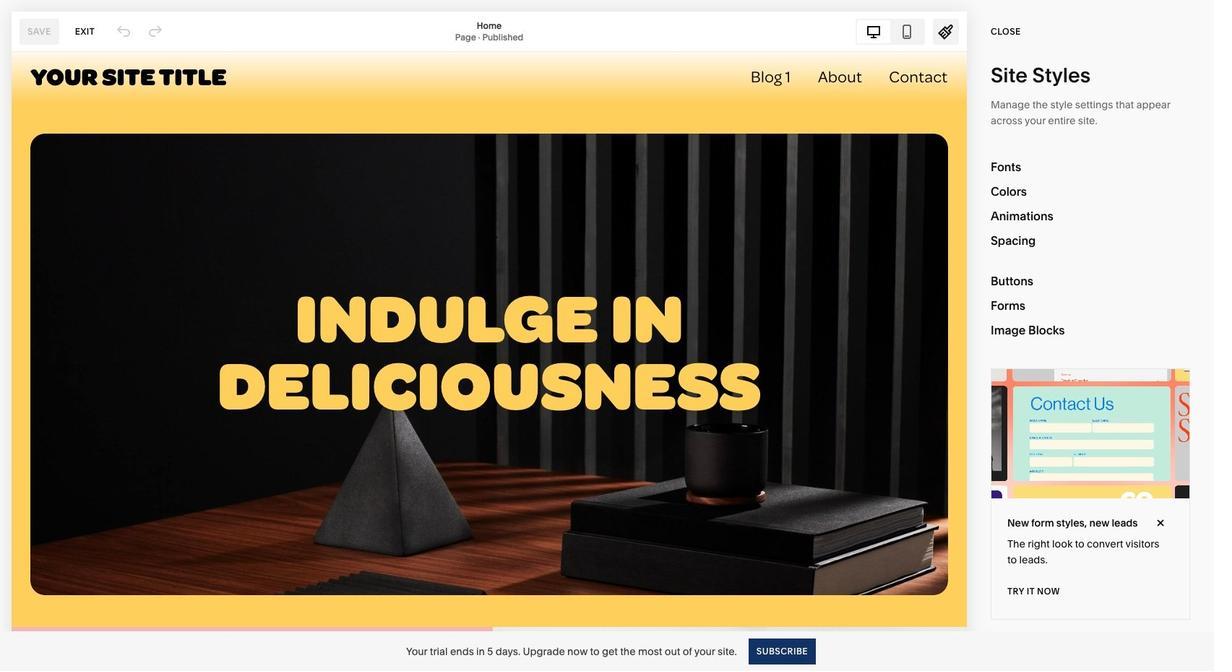 Task type: locate. For each thing, give the bounding box(es) containing it.
cross small image
[[1153, 515, 1169, 531]]

tab list
[[857, 20, 924, 43]]

desktop image
[[866, 23, 882, 39]]

undo image
[[116, 23, 132, 39]]



Task type: vqa. For each thing, say whether or not it's contained in the screenshot.
Password password field
no



Task type: describe. For each thing, give the bounding box(es) containing it.
redo image
[[148, 23, 163, 39]]

mobile image
[[899, 23, 915, 39]]

animation showing new form styling options image
[[992, 370, 1190, 499]]

style image
[[938, 23, 954, 39]]



